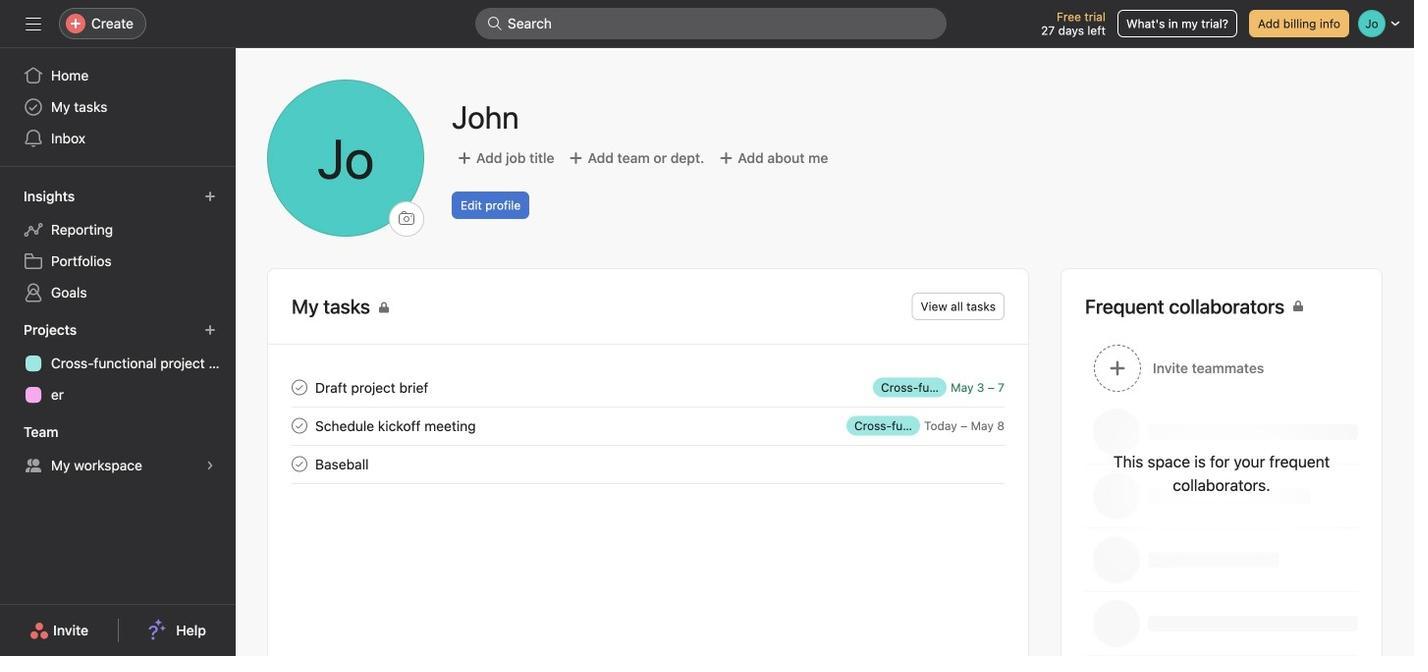 Task type: locate. For each thing, give the bounding box(es) containing it.
mark complete checkbox for third list item from the top
[[288, 452, 311, 476]]

0 vertical spatial mark complete image
[[288, 376, 311, 399]]

mark complete checkbox for 2nd list item
[[288, 414, 311, 438]]

mark complete checkbox down mark complete icon on the bottom left
[[288, 452, 311, 476]]

Mark complete checkbox
[[288, 414, 311, 438], [288, 452, 311, 476]]

prominent image
[[487, 16, 503, 31]]

mark complete image
[[288, 376, 311, 399], [288, 452, 311, 476]]

0 vertical spatial mark complete checkbox
[[288, 414, 311, 438]]

mark complete image up mark complete icon on the bottom left
[[288, 376, 311, 399]]

mark complete image for mark complete option at left bottom
[[288, 376, 311, 399]]

mark complete image for mark complete checkbox for third list item from the top
[[288, 452, 311, 476]]

2 mark complete image from the top
[[288, 452, 311, 476]]

hide sidebar image
[[26, 16, 41, 31]]

1 vertical spatial mark complete checkbox
[[288, 452, 311, 476]]

2 mark complete checkbox from the top
[[288, 452, 311, 476]]

teams element
[[0, 415, 236, 485]]

1 vertical spatial mark complete image
[[288, 452, 311, 476]]

mark complete image down mark complete icon on the bottom left
[[288, 452, 311, 476]]

1 mark complete image from the top
[[288, 376, 311, 399]]

list item
[[268, 368, 1029, 407], [268, 407, 1029, 445], [268, 445, 1029, 483]]

global element
[[0, 48, 236, 166]]

1 mark complete checkbox from the top
[[288, 414, 311, 438]]

upload new photo image
[[267, 80, 424, 237], [399, 211, 415, 227]]

mark complete checkbox down mark complete option at left bottom
[[288, 414, 311, 438]]

Mark complete checkbox
[[288, 376, 311, 399]]

list box
[[476, 8, 947, 39]]



Task type: describe. For each thing, give the bounding box(es) containing it.
2 list item from the top
[[268, 407, 1029, 445]]

see details, my workspace image
[[204, 460, 216, 472]]

projects element
[[0, 312, 236, 415]]

new insights image
[[204, 191, 216, 202]]

1 list item from the top
[[268, 368, 1029, 407]]

insights element
[[0, 179, 236, 312]]

3 list item from the top
[[268, 445, 1029, 483]]

new project or portfolio image
[[204, 324, 216, 336]]

mark complete image
[[288, 414, 311, 438]]



Task type: vqa. For each thing, say whether or not it's contained in the screenshot.
The What'S
no



